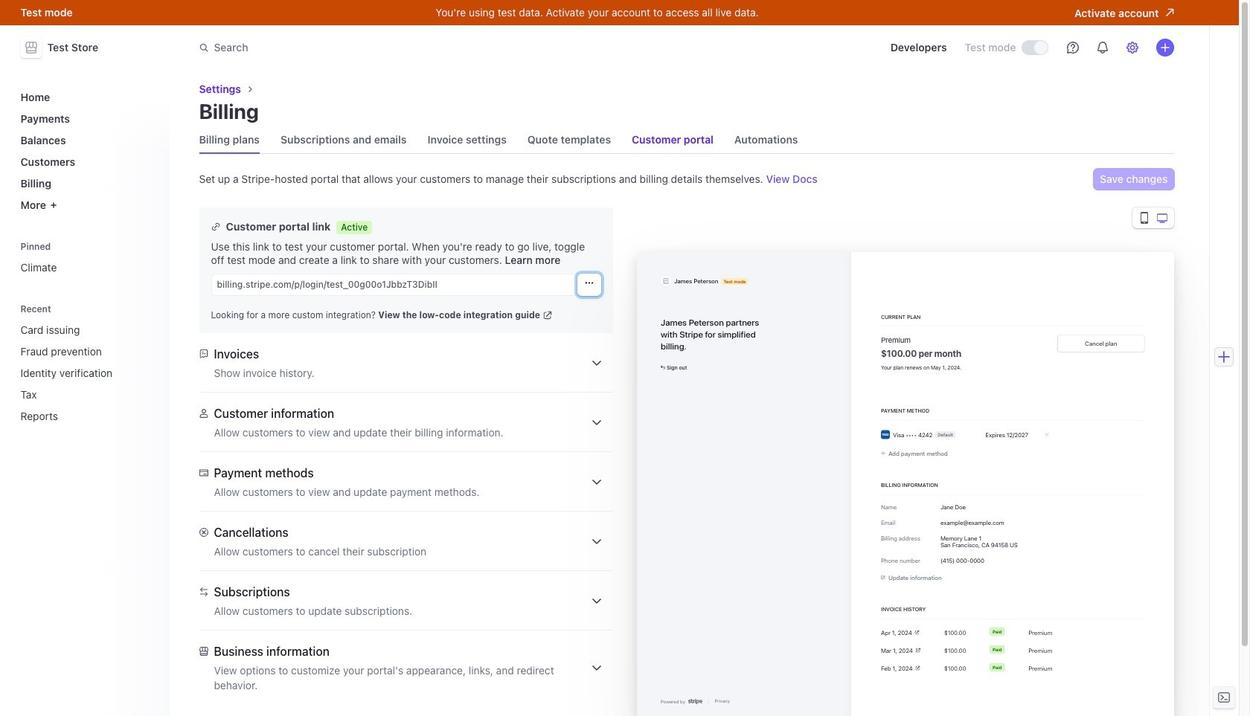 Task type: vqa. For each thing, say whether or not it's contained in the screenshot.
second recent element from the bottom
yes



Task type: locate. For each thing, give the bounding box(es) containing it.
tab list
[[199, 127, 1174, 154]]

settings image
[[1127, 42, 1138, 54]]

Test mode checkbox
[[1022, 41, 1048, 54]]

recent element
[[15, 299, 160, 429], [15, 318, 160, 429]]

None search field
[[190, 34, 610, 61]]

1 recent element from the top
[[15, 299, 160, 429]]

edit pins image
[[146, 242, 154, 251]]

clear history image
[[146, 305, 154, 314]]

stripe image
[[688, 699, 702, 705]]

help image
[[1067, 42, 1079, 54]]



Task type: describe. For each thing, give the bounding box(es) containing it.
svg image
[[585, 279, 594, 288]]

core navigation links element
[[15, 85, 160, 217]]

2 recent element from the top
[[15, 318, 160, 429]]

notifications image
[[1097, 42, 1109, 54]]

Search text field
[[190, 34, 610, 61]]

pinned element
[[15, 236, 160, 280]]



